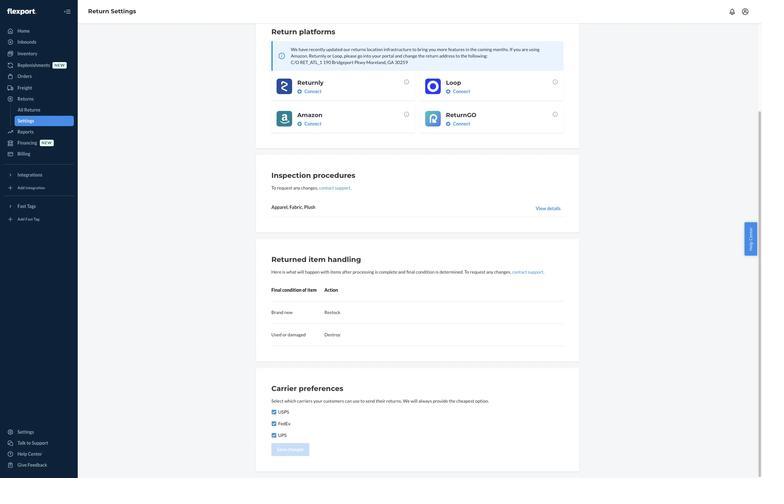 Task type: vqa. For each thing, say whether or not it's contained in the screenshot.
platforms
yes



Task type: locate. For each thing, give the bounding box(es) containing it.
open notifications image
[[729, 8, 736, 16]]

returns.
[[386, 399, 402, 404]]

0 vertical spatial any
[[293, 185, 300, 191]]

1 horizontal spatial new
[[55, 63, 65, 68]]

returnly inside we have recently updated our returns location infrastructure to bring you more features in the coming months. if you are using amazon, returnly or loop, please go into your portal and change the return address to the following: c/o ret_atl_1 190 bridgeport pkwy moreland, ga 30259
[[309, 53, 326, 59]]

plus circle image down amazon in the left top of the page
[[297, 122, 302, 126]]

address
[[439, 53, 455, 59]]

will right what
[[297, 270, 304, 275]]

0 vertical spatial settings link
[[14, 116, 74, 126]]

action
[[325, 288, 338, 293]]

1 horizontal spatial to
[[465, 270, 469, 275]]

carrier
[[271, 385, 297, 394]]

0 vertical spatial your
[[372, 53, 381, 59]]

0 vertical spatial fast
[[17, 204, 26, 209]]

1 horizontal spatial will
[[411, 399, 418, 404]]

c/o
[[291, 60, 299, 65]]

plus circle image down loop
[[446, 89, 451, 94]]

processing
[[353, 270, 374, 275]]

help
[[748, 242, 754, 251], [17, 452, 27, 457]]

0 vertical spatial item
[[309, 256, 326, 264]]

we inside we have recently updated our returns location infrastructure to bring you more features in the coming months. if you are using amazon, returnly or loop, please go into your portal and change the return address to the following: c/o ret_atl_1 190 bridgeport pkwy moreland, ga 30259
[[291, 47, 298, 52]]

the down bring
[[418, 53, 425, 59]]

connect button for amazon
[[297, 121, 322, 127]]

inspection
[[271, 171, 311, 180]]

plus circle image up amazon in the left top of the page
[[297, 89, 302, 94]]

and inside we have recently updated our returns location infrastructure to bring you more features in the coming months. if you are using amazon, returnly or loop, please go into your portal and change the return address to the following: c/o ret_atl_1 190 bridgeport pkwy moreland, ga 30259
[[395, 53, 402, 59]]

add left integration
[[17, 186, 25, 191]]

return right the close navigation icon
[[88, 8, 109, 15]]

orders link
[[4, 71, 74, 82]]

1 vertical spatial add
[[17, 217, 25, 222]]

0 horizontal spatial .
[[351, 185, 352, 191]]

settings link down all returns link
[[14, 116, 74, 126]]

1 horizontal spatial contact support link
[[512, 270, 544, 275]]

item
[[309, 256, 326, 264], [308, 288, 317, 293]]

0 vertical spatial contact
[[319, 185, 334, 191]]

1 horizontal spatial or
[[327, 53, 332, 59]]

0 horizontal spatial new
[[42, 141, 52, 146]]

0 vertical spatial we
[[291, 47, 298, 52]]

we
[[291, 47, 298, 52], [403, 399, 410, 404]]

give feedback button
[[4, 461, 74, 471]]

request right determined.
[[470, 270, 486, 275]]

recently
[[309, 47, 325, 52]]

with
[[321, 270, 330, 275]]

returns down freight
[[17, 96, 34, 102]]

features
[[448, 47, 465, 52]]

1 horizontal spatial any
[[486, 270, 493, 275]]

and left "final"
[[398, 270, 406, 275]]

request down the inspection
[[277, 185, 292, 191]]

coming
[[478, 47, 492, 52]]

2 horizontal spatial new
[[284, 310, 293, 316]]

plus circle image
[[446, 122, 451, 126]]

1 horizontal spatial contact
[[512, 270, 527, 275]]

send
[[366, 399, 375, 404]]

check square image up save changes button
[[271, 433, 277, 439]]

connect down loop
[[453, 89, 470, 94]]

0 vertical spatial help center
[[748, 228, 754, 251]]

0 vertical spatial will
[[297, 270, 304, 275]]

1 add from the top
[[17, 186, 25, 191]]

add for add integration
[[17, 186, 25, 191]]

connect button
[[297, 88, 322, 95], [446, 88, 470, 95], [297, 121, 322, 127]]

help center button
[[745, 223, 757, 256]]

you right if
[[514, 47, 521, 52]]

0 vertical spatial returnly
[[309, 53, 326, 59]]

30259
[[395, 60, 408, 65]]

0 vertical spatial center
[[748, 228, 754, 241]]

you up return
[[429, 47, 436, 52]]

1 vertical spatial return
[[271, 28, 297, 36]]

item up the happen
[[309, 256, 326, 264]]

0 vertical spatial and
[[395, 53, 402, 59]]

connect button up amazon in the left top of the page
[[297, 88, 322, 95]]

1 vertical spatial center
[[28, 452, 42, 457]]

0 vertical spatial contact support link
[[319, 185, 351, 191]]

to right use
[[361, 399, 365, 404]]

to
[[413, 47, 417, 52], [456, 53, 460, 59], [361, 399, 365, 404], [27, 441, 31, 446]]

is left complete at the bottom of the page
[[375, 270, 378, 275]]

to right the talk
[[27, 441, 31, 446]]

new right brand
[[284, 310, 293, 316]]

final condition of item
[[271, 288, 317, 293]]

1 vertical spatial returns
[[24, 107, 40, 113]]

1 vertical spatial check square image
[[271, 433, 277, 439]]

provide
[[433, 399, 448, 404]]

freight
[[17, 85, 32, 91]]

1 vertical spatial changes,
[[494, 270, 511, 275]]

connect button down amazon in the left top of the page
[[297, 121, 322, 127]]

add fast tag link
[[4, 214, 74, 225]]

inspection procedures
[[271, 171, 355, 180]]

condition left of
[[282, 288, 302, 293]]

1 horizontal spatial help center
[[748, 228, 754, 251]]

brand
[[271, 310, 284, 316]]

preferences
[[299, 385, 343, 394]]

settings link up support
[[4, 428, 74, 438]]

1 vertical spatial help center
[[17, 452, 42, 457]]

1 vertical spatial item
[[308, 288, 317, 293]]

is left determined.
[[436, 270, 439, 275]]

check square image
[[271, 422, 277, 427], [271, 433, 277, 439]]

0 vertical spatial support
[[335, 185, 351, 191]]

connect for loop
[[453, 89, 470, 94]]

0 vertical spatial changes,
[[301, 185, 318, 191]]

view
[[536, 206, 546, 212]]

connect button down loop
[[446, 88, 470, 95]]

0 horizontal spatial condition
[[282, 288, 302, 293]]

add down fast tags
[[17, 217, 25, 222]]

1 vertical spatial fast
[[25, 217, 33, 222]]

or up 190
[[327, 53, 332, 59]]

and down infrastructure
[[395, 53, 402, 59]]

0 horizontal spatial is
[[282, 270, 286, 275]]

we up amazon,
[[291, 47, 298, 52]]

returns
[[351, 47, 366, 52]]

billing link
[[4, 149, 74, 159]]

connect down the returngo
[[453, 121, 470, 127]]

any
[[293, 185, 300, 191], [486, 270, 493, 275]]

inventory
[[17, 51, 37, 56]]

help inside button
[[748, 242, 754, 251]]

return settings link
[[88, 8, 136, 15]]

amazon,
[[291, 53, 308, 59]]

return up amazon,
[[271, 28, 297, 36]]

0 vertical spatial request
[[277, 185, 292, 191]]

0 horizontal spatial we
[[291, 47, 298, 52]]

return platforms
[[271, 28, 335, 36]]

1 horizontal spatial request
[[470, 270, 486, 275]]

connect down amazon in the left top of the page
[[305, 121, 322, 127]]

0 horizontal spatial to
[[271, 185, 276, 191]]

check square image down check square image
[[271, 422, 277, 427]]

to right determined.
[[465, 270, 469, 275]]

1 vertical spatial .
[[544, 270, 545, 275]]

190
[[323, 60, 331, 65]]

1 vertical spatial contact support link
[[512, 270, 544, 275]]

1 vertical spatial support
[[528, 270, 544, 275]]

plus circle image
[[297, 89, 302, 94], [446, 89, 451, 94], [297, 122, 302, 126]]

your up moreland,
[[372, 53, 381, 59]]

fast
[[17, 204, 26, 209], [25, 217, 33, 222]]

to inside talk to support button
[[27, 441, 31, 446]]

0 horizontal spatial will
[[297, 270, 304, 275]]

0 vertical spatial check square image
[[271, 422, 277, 427]]

more
[[437, 47, 447, 52]]

tag
[[34, 217, 40, 222]]

1 horizontal spatial center
[[748, 228, 754, 241]]

0 vertical spatial condition
[[416, 270, 435, 275]]

2 add from the top
[[17, 217, 25, 222]]

new up the orders link
[[55, 63, 65, 68]]

1 horizontal spatial we
[[403, 399, 410, 404]]

we right returns.
[[403, 399, 410, 404]]

returnly down ret_atl_1
[[297, 79, 324, 87]]

0 horizontal spatial return
[[88, 8, 109, 15]]

returnly down recently in the left top of the page
[[309, 53, 326, 59]]

the right provide
[[449, 399, 456, 404]]

0 vertical spatial returns
[[17, 96, 34, 102]]

2 check square image from the top
[[271, 433, 277, 439]]

condition right "final"
[[416, 270, 435, 275]]

1 you from the left
[[429, 47, 436, 52]]

1 horizontal spatial changes,
[[494, 270, 511, 275]]

to
[[271, 185, 276, 191], [465, 270, 469, 275]]

1 horizontal spatial you
[[514, 47, 521, 52]]

moreland,
[[366, 60, 387, 65]]

replenishments
[[17, 63, 50, 68]]

carriers
[[297, 399, 313, 404]]

1 vertical spatial we
[[403, 399, 410, 404]]

1 vertical spatial will
[[411, 399, 418, 404]]

fast left tag
[[25, 217, 33, 222]]

0 horizontal spatial you
[[429, 47, 436, 52]]

return settings
[[88, 8, 136, 15]]

will left always
[[411, 399, 418, 404]]

to up change on the top right
[[413, 47, 417, 52]]

0 vertical spatial .
[[351, 185, 352, 191]]

1 horizontal spatial .
[[544, 270, 545, 275]]

2 horizontal spatial is
[[436, 270, 439, 275]]

the
[[470, 47, 477, 52], [418, 53, 425, 59], [461, 53, 467, 59], [449, 399, 456, 404]]

1 horizontal spatial your
[[372, 53, 381, 59]]

fast tags button
[[4, 202, 74, 212]]

your
[[372, 53, 381, 59], [313, 399, 323, 404]]

return for return settings
[[88, 8, 109, 15]]

to up apparel,
[[271, 185, 276, 191]]

0 vertical spatial to
[[271, 185, 276, 191]]

integrations button
[[4, 170, 74, 180]]

contact support link for inspection procedures
[[319, 185, 351, 191]]

0 vertical spatial help
[[748, 242, 754, 251]]

1 horizontal spatial return
[[271, 28, 297, 36]]

returns link
[[4, 94, 74, 104]]

0 horizontal spatial your
[[313, 399, 323, 404]]

center
[[748, 228, 754, 241], [28, 452, 42, 457]]

the right in
[[470, 47, 477, 52]]

or inside we have recently updated our returns location infrastructure to bring you more features in the coming months. if you are using amazon, returnly or loop, please go into your portal and change the return address to the following: c/o ret_atl_1 190 bridgeport pkwy moreland, ga 30259
[[327, 53, 332, 59]]

0 horizontal spatial contact support link
[[319, 185, 351, 191]]

1 horizontal spatial condition
[[416, 270, 435, 275]]

connect button for returnly
[[297, 88, 322, 95]]

0 horizontal spatial help center
[[17, 452, 42, 457]]

1 vertical spatial or
[[283, 332, 287, 338]]

close navigation image
[[64, 8, 71, 16]]

feedback
[[28, 463, 47, 468]]

1 vertical spatial returnly
[[297, 79, 324, 87]]

new down reports 'link'
[[42, 141, 52, 146]]

0 horizontal spatial help
[[17, 452, 27, 457]]

connect up amazon in the left top of the page
[[305, 89, 322, 94]]

0 vertical spatial or
[[327, 53, 332, 59]]

all returns link
[[14, 105, 74, 115]]

0 vertical spatial return
[[88, 8, 109, 15]]

freight link
[[4, 83, 74, 93]]

view details
[[536, 206, 561, 212]]

new for financing
[[42, 141, 52, 146]]

2 vertical spatial new
[[284, 310, 293, 316]]

complete
[[379, 270, 397, 275]]

what
[[286, 270, 296, 275]]

will
[[297, 270, 304, 275], [411, 399, 418, 404]]

returns right all
[[24, 107, 40, 113]]

is left what
[[282, 270, 286, 275]]

1 horizontal spatial is
[[375, 270, 378, 275]]

1 vertical spatial contact
[[512, 270, 527, 275]]

center inside button
[[748, 228, 754, 241]]

contact
[[319, 185, 334, 191], [512, 270, 527, 275]]

1 vertical spatial condition
[[282, 288, 302, 293]]

or right used
[[283, 332, 287, 338]]

1 horizontal spatial help
[[748, 242, 754, 251]]

returns
[[17, 96, 34, 102], [24, 107, 40, 113]]

your down preferences
[[313, 399, 323, 404]]

fast left tags
[[17, 204, 26, 209]]

changes,
[[301, 185, 318, 191], [494, 270, 511, 275]]

connect for amazon
[[305, 121, 322, 127]]

select
[[271, 399, 284, 404]]

always
[[419, 399, 432, 404]]

item right of
[[308, 288, 317, 293]]

all
[[18, 107, 23, 113]]

0 vertical spatial add
[[17, 186, 25, 191]]

1 vertical spatial new
[[42, 141, 52, 146]]

0 vertical spatial new
[[55, 63, 65, 68]]



Task type: describe. For each thing, give the bounding box(es) containing it.
select which carriers your customers can use to send their returns. we will always provide the cheapest option.
[[271, 399, 489, 404]]

following:
[[468, 53, 488, 59]]

fabric,
[[290, 205, 303, 210]]

help center inside button
[[748, 228, 754, 251]]

add for add fast tag
[[17, 217, 25, 222]]

months.
[[493, 47, 509, 52]]

used
[[271, 332, 282, 338]]

1 vertical spatial any
[[486, 270, 493, 275]]

0 horizontal spatial any
[[293, 185, 300, 191]]

ret_atl_1
[[300, 60, 322, 65]]

2 vertical spatial settings
[[17, 430, 34, 435]]

help center link
[[4, 450, 74, 460]]

here
[[271, 270, 282, 275]]

add integration link
[[4, 183, 74, 193]]

using
[[529, 47, 540, 52]]

1 vertical spatial and
[[398, 270, 406, 275]]

1 vertical spatial your
[[313, 399, 323, 404]]

bridgeport
[[332, 60, 354, 65]]

billing
[[17, 151, 30, 157]]

all returns
[[18, 107, 40, 113]]

updated
[[326, 47, 343, 52]]

talk to support
[[17, 441, 48, 446]]

pkwy
[[355, 60, 366, 65]]

apparel, fabric, plush
[[271, 205, 315, 210]]

cheapest
[[457, 399, 474, 404]]

restock
[[325, 310, 341, 316]]

home link
[[4, 26, 74, 36]]

0 horizontal spatial request
[[277, 185, 292, 191]]

1 check square image from the top
[[271, 422, 277, 427]]

option.
[[475, 399, 489, 404]]

portal
[[382, 53, 394, 59]]

used or damaged
[[271, 332, 306, 338]]

add integration
[[17, 186, 45, 191]]

connect inside connect link
[[453, 121, 470, 127]]

support
[[32, 441, 48, 446]]

can
[[345, 399, 352, 404]]

which
[[284, 399, 296, 404]]

0 horizontal spatial contact
[[319, 185, 334, 191]]

details
[[547, 206, 561, 212]]

flexport logo image
[[7, 8, 36, 15]]

returned
[[271, 256, 307, 264]]

plush
[[304, 205, 315, 210]]

reports link
[[4, 127, 74, 137]]

final
[[271, 288, 281, 293]]

apparel,
[[271, 205, 289, 210]]

platforms
[[299, 28, 335, 36]]

to down features
[[456, 53, 460, 59]]

connect button for loop
[[446, 88, 470, 95]]

we have recently updated our returns location infrastructure to bring you more features in the coming months. if you are using amazon, returnly or loop, please go into your portal and change the return address to the following: c/o ret_atl_1 190 bridgeport pkwy moreland, ga 30259
[[291, 47, 540, 65]]

3 is from the left
[[436, 270, 439, 275]]

0 horizontal spatial or
[[283, 332, 287, 338]]

1 vertical spatial request
[[470, 270, 486, 275]]

ga
[[388, 60, 394, 65]]

give feedback
[[17, 463, 47, 468]]

are
[[522, 47, 528, 52]]

1 vertical spatial to
[[465, 270, 469, 275]]

new for replenishments
[[55, 63, 65, 68]]

your inside we have recently updated our returns location infrastructure to bring you more features in the coming months. if you are using amazon, returnly or loop, please go into your portal and change the return address to the following: c/o ret_atl_1 190 bridgeport pkwy moreland, ga 30259
[[372, 53, 381, 59]]

save changes
[[277, 447, 304, 453]]

please
[[344, 53, 357, 59]]

1 vertical spatial settings link
[[4, 428, 74, 438]]

1 horizontal spatial support
[[528, 270, 544, 275]]

save changes button
[[271, 444, 309, 457]]

connect link
[[446, 121, 559, 127]]

return for return platforms
[[271, 28, 297, 36]]

final
[[407, 270, 415, 275]]

plus circle image for amazon
[[297, 122, 302, 126]]

tags
[[27, 204, 36, 209]]

brand new
[[271, 310, 293, 316]]

talk
[[17, 441, 26, 446]]

inventory link
[[4, 49, 74, 59]]

2 is from the left
[[375, 270, 378, 275]]

talk to support button
[[4, 439, 74, 449]]

home
[[17, 28, 30, 34]]

the down in
[[461, 53, 467, 59]]

orders
[[17, 74, 32, 79]]

bring
[[418, 47, 428, 52]]

carrier preferences
[[271, 385, 343, 394]]

use
[[353, 399, 360, 404]]

connect for returnly
[[305, 89, 322, 94]]

determined.
[[440, 270, 464, 275]]

damaged
[[288, 332, 306, 338]]

inbounds
[[17, 39, 36, 45]]

0 vertical spatial settings
[[111, 8, 136, 15]]

view details button
[[536, 206, 561, 212]]

change
[[403, 53, 417, 59]]

1 vertical spatial help
[[17, 452, 27, 457]]

inbounds link
[[4, 37, 74, 47]]

1 vertical spatial settings
[[18, 118, 34, 124]]

infrastructure
[[384, 47, 412, 52]]

reports
[[17, 129, 34, 135]]

save
[[277, 447, 287, 453]]

0 horizontal spatial center
[[28, 452, 42, 457]]

returngo
[[446, 112, 477, 119]]

handling
[[328, 256, 361, 264]]

plus circle image for loop
[[446, 89, 451, 94]]

fast tags
[[17, 204, 36, 209]]

returned item handling
[[271, 256, 361, 264]]

customers
[[323, 399, 344, 404]]

our
[[344, 47, 350, 52]]

contact support link for returned item handling
[[512, 270, 544, 275]]

give
[[17, 463, 27, 468]]

0 horizontal spatial changes,
[[301, 185, 318, 191]]

open account menu image
[[742, 8, 749, 16]]

check square image
[[271, 410, 277, 415]]

to request any changes, contact support .
[[271, 185, 352, 191]]

1 is from the left
[[282, 270, 286, 275]]

2 you from the left
[[514, 47, 521, 52]]

here is what will happen with items after processing is complete and final condition is determined. to request any changes, contact support .
[[271, 270, 545, 275]]

integrations
[[17, 172, 42, 178]]

go
[[358, 53, 363, 59]]

location
[[367, 47, 383, 52]]

changes
[[287, 447, 304, 453]]

procedures
[[313, 171, 355, 180]]

plus circle image for returnly
[[297, 89, 302, 94]]

fast inside fast tags dropdown button
[[17, 204, 26, 209]]

0 horizontal spatial support
[[335, 185, 351, 191]]

fast inside add fast tag link
[[25, 217, 33, 222]]

amazon
[[297, 112, 323, 119]]

loop,
[[332, 53, 343, 59]]



